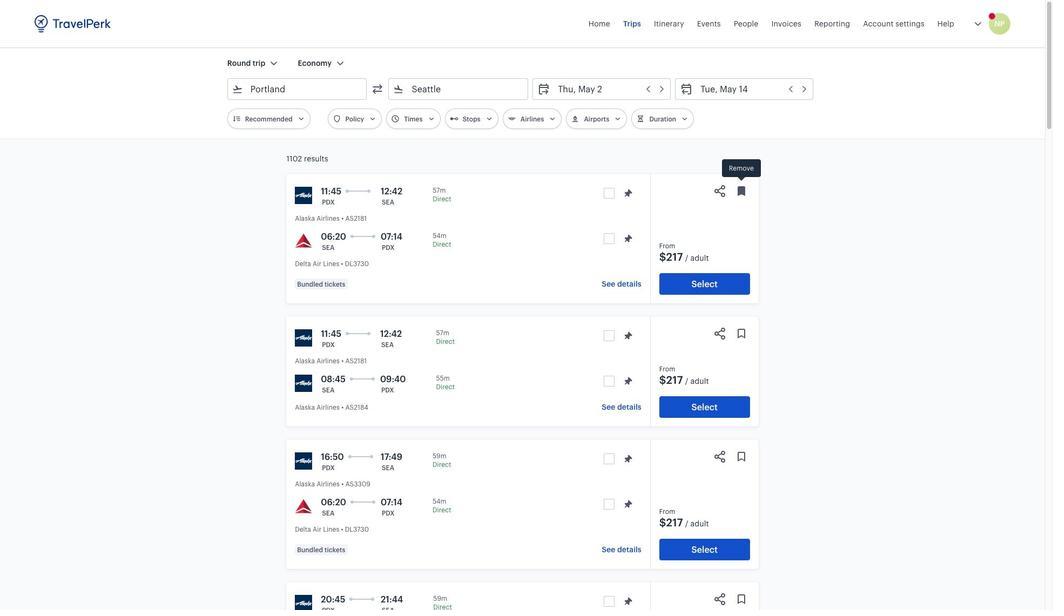 Task type: describe. For each thing, give the bounding box(es) containing it.
2 alaska airlines image from the top
[[295, 375, 312, 392]]

alaska airlines image for delta air lines icon
[[295, 187, 312, 204]]

1 alaska airlines image from the top
[[295, 329, 312, 347]]

Return field
[[693, 80, 809, 98]]

To search field
[[404, 80, 514, 98]]

Depart field
[[550, 80, 666, 98]]

2 alaska airlines image from the top
[[295, 595, 312, 610]]



Task type: locate. For each thing, give the bounding box(es) containing it.
2 vertical spatial alaska airlines image
[[295, 453, 312, 470]]

0 vertical spatial alaska airlines image
[[295, 187, 312, 204]]

delta air lines image
[[295, 498, 312, 515]]

0 vertical spatial alaska airlines image
[[295, 329, 312, 347]]

3 alaska airlines image from the top
[[295, 453, 312, 470]]

alaska airlines image
[[295, 187, 312, 204], [295, 375, 312, 392], [295, 453, 312, 470]]

alaska airlines image for delta air lines image
[[295, 453, 312, 470]]

1 alaska airlines image from the top
[[295, 187, 312, 204]]

1 vertical spatial alaska airlines image
[[295, 375, 312, 392]]

delta air lines image
[[295, 232, 312, 249]]

alaska airlines image
[[295, 329, 312, 347], [295, 595, 312, 610]]

From search field
[[243, 80, 352, 98]]

1 vertical spatial alaska airlines image
[[295, 595, 312, 610]]

tooltip
[[722, 159, 761, 182]]



Task type: vqa. For each thing, say whether or not it's contained in the screenshot.
CHOOSE SATURDAY, JULY 6, 2024 AS YOUR CHECK-OUT DATE. IT'S AVAILABLE. Icon
no



